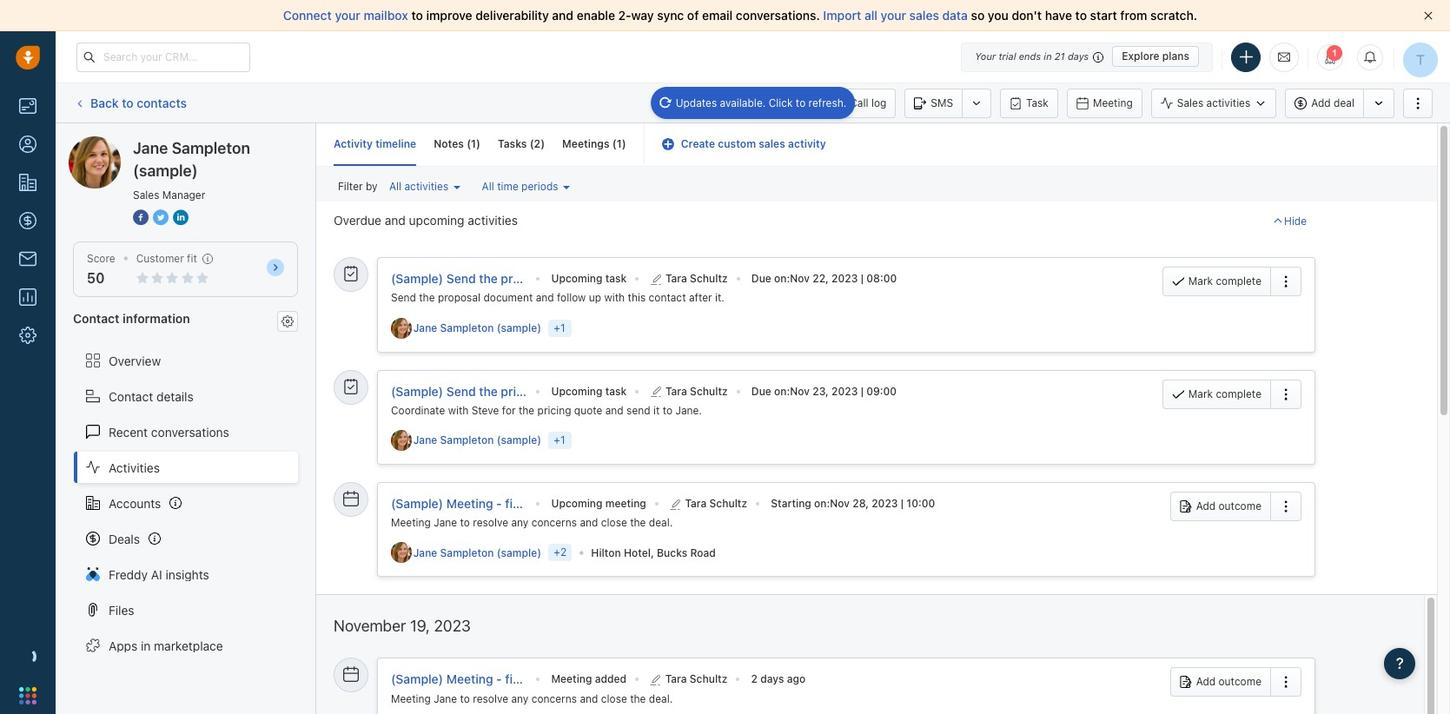 Task type: locate. For each thing, give the bounding box(es) containing it.
sales left the activity
[[759, 137, 786, 150]]

and left enable
[[552, 8, 574, 23]]

2 task from the top
[[606, 385, 627, 398]]

2 upcoming from the top
[[552, 385, 603, 398]]

| left the 10:00
[[901, 497, 904, 510]]

1 mark complete from the top
[[1189, 275, 1262, 288]]

concerns for upcoming meeting
[[532, 516, 577, 529]]

1 add outcome from the top
[[1197, 500, 1262, 513]]

1 upcoming task from the top
[[552, 272, 627, 285]]

contact for contact details
[[109, 389, 153, 404]]

notes
[[434, 137, 464, 150]]

have
[[1045, 8, 1073, 23]]

2 upcoming task from the top
[[552, 385, 627, 398]]

files
[[109, 603, 134, 618]]

1 vertical spatial on
[[775, 385, 787, 398]]

tara up the road
[[685, 497, 707, 510]]

Search your CRM... text field
[[76, 42, 250, 72]]

) right meetings
[[622, 137, 626, 150]]

send for (sample) send the pricing quote
[[447, 384, 476, 399]]

2 horizontal spatial activities
[[1207, 96, 1251, 109]]

1 horizontal spatial sales
[[1178, 96, 1204, 109]]

1 right notes
[[471, 137, 476, 150]]

updates available. click to refresh. link
[[651, 86, 856, 119]]

overview
[[109, 353, 161, 368]]

1 jane sampleton (sample) link from the top
[[413, 321, 545, 336]]

concerns down 'meeting added'
[[532, 692, 577, 705]]

0 horizontal spatial activities
[[405, 180, 449, 193]]

2 horizontal spatial (
[[613, 137, 617, 150]]

mark for (sample) send the proposal document
[[1189, 275, 1213, 288]]

send down upcoming
[[447, 271, 476, 286]]

) for notes ( 1 )
[[476, 137, 481, 150]]

task up send the proposal document and follow up with this contact after it.
[[606, 272, 627, 285]]

2 deal. from the top
[[649, 692, 673, 705]]

score
[[87, 252, 115, 265]]

proposal down (sample) send the proposal document 'link'
[[438, 291, 481, 304]]

meetings image
[[343, 491, 359, 507], [343, 667, 359, 683]]

2 jane sampleton (sample) link from the top
[[413, 433, 545, 448]]

0 vertical spatial in
[[1044, 50, 1052, 62]]

2 due from the top
[[752, 385, 772, 398]]

jane sampleton (sample) link down (sample) send the proposal document 'link'
[[413, 321, 545, 336]]

deal. for upcoming meeting
[[649, 516, 673, 529]]

schultz up the "after" at the top of page
[[690, 272, 728, 285]]

1 for notes ( 1 )
[[471, 137, 476, 150]]

2 complete from the top
[[1216, 387, 1262, 400]]

+1 for document
[[554, 321, 565, 334]]

tasks image
[[343, 266, 359, 282]]

proposal up send the proposal document and follow up with this contact after it.
[[501, 271, 551, 286]]

3 ) from the left
[[622, 137, 626, 150]]

updates available. click to refresh.
[[676, 96, 847, 109]]

(sample) inside 'link'
[[391, 271, 443, 286]]

1 vertical spatial due
[[752, 385, 772, 398]]

2 (sample) from the top
[[391, 384, 443, 399]]

1 vertical spatial :
[[787, 385, 790, 398]]

meeting jane to resolve any concerns and close the deal. up +2
[[391, 516, 673, 529]]

november 19, 2023
[[334, 617, 471, 636]]

jane sampleton (sample) link left +2
[[413, 546, 545, 561]]

proposal
[[501, 271, 551, 286], [438, 291, 481, 304]]

2 vertical spatial add
[[1197, 676, 1216, 689]]

due on : nov 22, 2023 | 08:00
[[752, 272, 897, 285]]

0 vertical spatial proposal
[[501, 271, 551, 286]]

1 vertical spatial mark complete
[[1189, 387, 1262, 400]]

1 vertical spatial proposal
[[438, 291, 481, 304]]

add outcome button
[[1171, 492, 1271, 522], [1171, 668, 1271, 697]]

1 add outcome button from the top
[[1171, 492, 1271, 522]]

send inside 'link'
[[447, 271, 476, 286]]

upcoming task up the up
[[552, 272, 627, 285]]

0 vertical spatial complete
[[1216, 275, 1262, 288]]

1 concerns from the top
[[532, 516, 577, 529]]

0 vertical spatial add
[[1312, 96, 1331, 109]]

1 vertical spatial resolve
[[473, 692, 509, 705]]

on left 22,
[[775, 272, 787, 285]]

(sample) up the coordinate
[[391, 384, 443, 399]]

tasks image
[[343, 379, 359, 394]]

2 outcome from the top
[[1219, 676, 1262, 689]]

meeting jane to resolve any concerns and close the deal. for upcoming meeting
[[391, 516, 673, 529]]

tara schultz up 'jane.'
[[666, 385, 728, 398]]

1 outcome from the top
[[1219, 500, 1262, 513]]

back to contacts
[[90, 95, 187, 110]]

meetings ( 1 )
[[562, 137, 626, 150]]

notes ( 1 )
[[434, 137, 481, 150]]

quote left send at bottom
[[574, 404, 603, 417]]

0 vertical spatial task
[[606, 272, 627, 285]]

2 ( from the left
[[530, 137, 534, 150]]

1 +1 from the top
[[554, 321, 565, 334]]

2
[[534, 137, 541, 150], [752, 673, 758, 686]]

2 left ago
[[752, 673, 758, 686]]

pricing right for
[[538, 404, 571, 417]]

of
[[688, 8, 699, 23]]

tasks ( 2 )
[[498, 137, 545, 150]]

close
[[601, 516, 627, 529], [601, 692, 627, 705]]

2 add outcome button from the top
[[1171, 668, 1271, 697]]

upcoming meeting
[[552, 497, 647, 510]]

nov
[[790, 272, 810, 285], [790, 385, 810, 398], [830, 497, 850, 510]]

1 vertical spatial add outcome button
[[1171, 668, 1271, 697]]

1 horizontal spatial activities
[[468, 213, 518, 228]]

upcoming
[[409, 213, 465, 228]]

upcoming
[[552, 272, 603, 285], [552, 385, 603, 398], [552, 497, 603, 510]]

2 vertical spatial jane sampleton (sample) link
[[413, 546, 545, 561]]

recent conversations
[[109, 425, 229, 439]]

schultz for starting on : nov 28, 2023 | 10:00
[[710, 497, 748, 510]]

0 vertical spatial upcoming
[[552, 272, 603, 285]]

tara schultz left 2 days ago
[[666, 673, 728, 686]]

in right apps
[[141, 638, 151, 653]]

pricing inside the (sample) send the pricing quote link
[[501, 384, 541, 399]]

2 meetings image from the top
[[343, 667, 359, 683]]

1 vertical spatial upcoming
[[552, 385, 603, 398]]

tara schultz for due on : nov 22, 2023 | 08:00
[[666, 272, 728, 285]]

sales activities
[[1178, 96, 1251, 109]]

1 right meetings
[[617, 137, 622, 150]]

+1 down coordinate with steve for the pricing quote and send it to jane.
[[554, 434, 565, 447]]

upcoming up follow
[[552, 272, 603, 285]]

send
[[627, 404, 651, 417]]

due left 22,
[[752, 272, 772, 285]]

2 +1 from the top
[[554, 434, 565, 447]]

0 vertical spatial due
[[752, 272, 772, 285]]

mark complete button
[[1163, 267, 1271, 297], [1163, 379, 1271, 409]]

complete
[[1216, 275, 1262, 288], [1216, 387, 1262, 400]]

schultz up 'jane.'
[[690, 385, 728, 398]]

1 complete from the top
[[1216, 275, 1262, 288]]

: left 22,
[[787, 272, 790, 285]]

0 vertical spatial :
[[787, 272, 790, 285]]

1 horizontal spatial sales
[[910, 8, 940, 23]]

steve
[[472, 404, 499, 417]]

meeting jane to resolve any concerns and close the deal. down 'meeting added'
[[391, 692, 673, 705]]

upcoming for document
[[552, 272, 603, 285]]

1 task from the top
[[606, 272, 627, 285]]

2 vertical spatial activities
[[468, 213, 518, 228]]

1 vertical spatial concerns
[[532, 692, 577, 705]]

: for (sample) send the pricing quote
[[787, 385, 790, 398]]

) for tasks ( 2 )
[[541, 137, 545, 150]]

outcome for meeting added
[[1219, 676, 1262, 689]]

tara up contact
[[666, 272, 687, 285]]

0 horizontal spatial 1
[[471, 137, 476, 150]]

2 resolve from the top
[[473, 692, 509, 705]]

22,
[[813, 272, 829, 285]]

on right starting
[[815, 497, 827, 510]]

upcoming task up coordinate with steve for the pricing quote and send it to jane.
[[552, 385, 627, 398]]

concerns
[[532, 516, 577, 529], [532, 692, 577, 705]]

1 mark complete button from the top
[[1163, 267, 1271, 297]]

on left 23,
[[775, 385, 787, 398]]

1 horizontal spatial document
[[554, 271, 612, 286]]

1 vertical spatial mark complete button
[[1163, 379, 1271, 409]]

jane sampleton (sample) for jane sampleton (sample) "link" associated with proposal
[[413, 322, 542, 335]]

due left 23,
[[752, 385, 772, 398]]

in left the 21 in the top of the page
[[1044, 50, 1052, 62]]

| left the 08:00
[[861, 272, 864, 285]]

close down added
[[601, 692, 627, 705]]

)
[[476, 137, 481, 150], [541, 137, 545, 150], [622, 137, 626, 150]]

upcoming up coordinate with steve for the pricing quote and send it to jane.
[[552, 385, 603, 398]]

0 vertical spatial any
[[511, 516, 529, 529]]

2 days ago
[[752, 673, 806, 686]]

1 ( from the left
[[467, 137, 471, 150]]

twitter circled image
[[153, 209, 169, 227]]

0 vertical spatial meeting jane to resolve any concerns and close the deal.
[[391, 516, 673, 529]]

23,
[[813, 385, 829, 398]]

2 any from the top
[[511, 692, 529, 705]]

all
[[389, 180, 402, 193], [482, 180, 494, 193]]

1 vertical spatial +1
[[554, 434, 565, 447]]

task up send at bottom
[[606, 385, 627, 398]]

( right notes
[[467, 137, 471, 150]]

2 mark complete button from the top
[[1163, 379, 1271, 409]]

jane sampleton (sample) down steve
[[413, 434, 542, 447]]

trial
[[999, 50, 1017, 62]]

2 vertical spatial send
[[447, 384, 476, 399]]

task button
[[1001, 88, 1059, 118]]

+2
[[554, 546, 567, 559]]

sales left data
[[910, 8, 940, 23]]

all inside all activities link
[[389, 180, 402, 193]]

due for quote
[[752, 385, 772, 398]]

1 ) from the left
[[476, 137, 481, 150]]

1 vertical spatial contact
[[109, 389, 153, 404]]

task
[[606, 272, 627, 285], [606, 385, 627, 398]]

connect your mailbox link
[[283, 8, 412, 23]]

contact down 50 button
[[73, 311, 120, 326]]

resolve
[[473, 516, 509, 529], [473, 692, 509, 705]]

jane
[[103, 136, 130, 150], [133, 139, 168, 157], [413, 322, 438, 335], [413, 434, 438, 447], [434, 516, 457, 529], [413, 547, 438, 560], [434, 692, 457, 705]]

nov left 23,
[[790, 385, 810, 398]]

0 vertical spatial contact
[[73, 311, 120, 326]]

0 vertical spatial (sample)
[[391, 271, 443, 286]]

0 vertical spatial close
[[601, 516, 627, 529]]

send down overdue and upcoming activities on the top left of the page
[[391, 291, 416, 304]]

0 vertical spatial sales
[[1178, 96, 1204, 109]]

document up follow
[[554, 271, 612, 286]]

document down (sample) send the proposal document 'link'
[[484, 291, 533, 304]]

1 vertical spatial mark
[[1189, 387, 1213, 400]]

0 vertical spatial mark
[[1189, 275, 1213, 288]]

import all your sales data link
[[824, 8, 971, 23]]

3 ( from the left
[[613, 137, 617, 150]]

outcome
[[1219, 500, 1262, 513], [1219, 676, 1262, 689]]

(sample) down overdue and upcoming activities on the top left of the page
[[391, 271, 443, 286]]

jane sampleton (sample) link for pricing
[[413, 433, 545, 448]]

close for added
[[601, 692, 627, 705]]

pricing
[[501, 384, 541, 399], [538, 404, 571, 417]]

0 vertical spatial concerns
[[532, 516, 577, 529]]

1 horizontal spatial )
[[541, 137, 545, 150]]

) right tasks
[[541, 137, 545, 150]]

( right meetings
[[613, 137, 617, 150]]

ends
[[1019, 50, 1041, 62]]

activity timeline
[[334, 137, 417, 150]]

1 vertical spatial close
[[601, 692, 627, 705]]

days right the 21 in the top of the page
[[1068, 50, 1089, 62]]

any
[[511, 516, 529, 529], [511, 692, 529, 705]]

meeting added
[[552, 673, 627, 686]]

sales activities button
[[1152, 88, 1286, 118], [1152, 88, 1277, 118]]

mark complete for (sample) send the pricing quote
[[1189, 387, 1262, 400]]

send up steve
[[447, 384, 476, 399]]

added
[[595, 673, 627, 686]]

(
[[467, 137, 471, 150], [530, 137, 534, 150], [613, 137, 617, 150]]

jane inside the jane sampleton (sample) sales manager
[[133, 139, 168, 157]]

sales
[[910, 8, 940, 23], [759, 137, 786, 150]]

meeting inside button
[[1093, 96, 1133, 109]]

tara right added
[[666, 673, 687, 686]]

0 vertical spatial pricing
[[501, 384, 541, 399]]

0 vertical spatial +1
[[554, 321, 565, 334]]

2023 right 22,
[[832, 272, 858, 285]]

mng settings image
[[282, 315, 294, 327]]

2 add outcome from the top
[[1197, 676, 1262, 689]]

due
[[752, 272, 772, 285], [752, 385, 772, 398]]

0 vertical spatial outcome
[[1219, 500, 1262, 513]]

1 vertical spatial meeting jane to resolve any concerns and close the deal.
[[391, 692, 673, 705]]

all left time
[[482, 180, 494, 193]]

with right the up
[[605, 291, 625, 304]]

days left ago
[[761, 673, 784, 686]]

2 vertical spatial upcoming
[[552, 497, 603, 510]]

1 vertical spatial deal.
[[649, 692, 673, 705]]

add for added
[[1197, 676, 1216, 689]]

1 all from the left
[[389, 180, 402, 193]]

0 vertical spatial deal.
[[649, 516, 673, 529]]

1 horizontal spatial proposal
[[501, 271, 551, 286]]

1 resolve from the top
[[473, 516, 509, 529]]

0 vertical spatial add outcome button
[[1171, 492, 1271, 522]]

2 concerns from the top
[[532, 692, 577, 705]]

contact
[[73, 311, 120, 326], [109, 389, 153, 404]]

2023 right 28,
[[872, 497, 898, 510]]

1 due from the top
[[752, 272, 772, 285]]

add
[[1312, 96, 1331, 109], [1197, 500, 1216, 513], [1197, 676, 1216, 689]]

0 horizontal spatial your
[[335, 8, 361, 23]]

the
[[479, 271, 498, 286], [419, 291, 435, 304], [479, 384, 498, 399], [519, 404, 535, 417], [630, 516, 646, 529], [630, 692, 646, 705]]

contact up recent
[[109, 389, 153, 404]]

0 vertical spatial send
[[447, 271, 476, 286]]

jane sampleton (sample) link down steve
[[413, 433, 545, 448]]

| left 09:00
[[861, 385, 864, 398]]

1 vertical spatial outcome
[[1219, 676, 1262, 689]]

contact information
[[73, 311, 190, 326]]

1 vertical spatial upcoming task
[[552, 385, 627, 398]]

0 vertical spatial resolve
[[473, 516, 509, 529]]

2 meeting jane to resolve any concerns and close the deal. from the top
[[391, 692, 673, 705]]

back to contacts link
[[73, 89, 188, 117]]

sales inside the jane sampleton (sample) sales manager
[[133, 189, 159, 202]]

nov for (sample) send the pricing quote
[[790, 385, 810, 398]]

| for document
[[861, 272, 864, 285]]

all for all time periods
[[482, 180, 494, 193]]

1 mark from the top
[[1189, 275, 1213, 288]]

meeting
[[606, 497, 647, 510]]

pricing up for
[[501, 384, 541, 399]]

document
[[554, 271, 612, 286], [484, 291, 533, 304]]

: left 28,
[[827, 497, 830, 510]]

2 vertical spatial :
[[827, 497, 830, 510]]

follow
[[557, 291, 586, 304]]

with left steve
[[448, 404, 469, 417]]

2023 for 28,
[[872, 497, 898, 510]]

| for quote
[[861, 385, 864, 398]]

close down meeting
[[601, 516, 627, 529]]

0 vertical spatial activities
[[1207, 96, 1251, 109]]

schultz for due on : nov 22, 2023 | 08:00
[[690, 272, 728, 285]]

1 vertical spatial meetings image
[[343, 667, 359, 683]]

activity
[[788, 137, 826, 150]]

jane sampleton (sample) left +2
[[413, 547, 542, 560]]

: left 23,
[[787, 385, 790, 398]]

tara for due on : nov 23, 2023 | 09:00
[[666, 385, 687, 398]]

sales up facebook circled image
[[133, 189, 159, 202]]

jane sampleton (sample) link
[[413, 321, 545, 336], [413, 433, 545, 448], [413, 546, 545, 561]]

freddy ai insights
[[109, 567, 209, 582]]

0 horizontal spatial with
[[448, 404, 469, 417]]

starting
[[771, 497, 812, 510]]

1 any from the top
[[511, 516, 529, 529]]

1 vertical spatial activities
[[405, 180, 449, 193]]

0 vertical spatial mark complete
[[1189, 275, 1262, 288]]

tara schultz up the road
[[685, 497, 748, 510]]

1 vertical spatial 2
[[752, 673, 758, 686]]

1 upcoming from the top
[[552, 272, 603, 285]]

all inside all time periods button
[[482, 180, 494, 193]]

timeline
[[376, 137, 417, 150]]

2 all from the left
[[482, 180, 494, 193]]

( right tasks
[[530, 137, 534, 150]]

nov left 28,
[[830, 497, 850, 510]]

mailbox
[[364, 8, 408, 23]]

mark for (sample) send the pricing quote
[[1189, 387, 1213, 400]]

1 vertical spatial complete
[[1216, 387, 1262, 400]]

sampleton for jane sampleton (sample) "link" associated with proposal
[[440, 322, 494, 335]]

2 mark complete from the top
[[1189, 387, 1262, 400]]

deal. for meeting added
[[649, 692, 673, 705]]

ai
[[151, 567, 162, 582]]

1 deal. from the top
[[649, 516, 673, 529]]

1 up add deal
[[1332, 47, 1338, 58]]

marketplace
[[154, 638, 223, 653]]

quote up coordinate with steve for the pricing quote and send it to jane.
[[544, 384, 577, 399]]

your
[[975, 50, 996, 62]]

mark
[[1189, 275, 1213, 288], [1189, 387, 1213, 400]]

0 vertical spatial document
[[554, 271, 612, 286]]

0 vertical spatial mark complete button
[[1163, 267, 1271, 297]]

1 vertical spatial days
[[761, 673, 784, 686]]

0 vertical spatial with
[[605, 291, 625, 304]]

1 meetings image from the top
[[343, 491, 359, 507]]

jane sampleton (sample) down (sample) send the proposal document 'link'
[[413, 322, 542, 335]]

tara for starting on : nov 28, 2023 | 10:00
[[685, 497, 707, 510]]

nov for (sample) send the proposal document
[[790, 272, 810, 285]]

0 horizontal spatial )
[[476, 137, 481, 150]]

1 horizontal spatial 1
[[617, 137, 622, 150]]

your left mailbox
[[335, 8, 361, 23]]

+1
[[554, 321, 565, 334], [554, 434, 565, 447]]

0 vertical spatial |
[[861, 272, 864, 285]]

activities for sales activities
[[1207, 96, 1251, 109]]

) right notes
[[476, 137, 481, 150]]

tara schultz
[[666, 272, 728, 285], [666, 385, 728, 398], [685, 497, 748, 510], [666, 673, 728, 686]]

complete for (sample) send the proposal document
[[1216, 275, 1262, 288]]

+1 down send the proposal document and follow up with this contact after it.
[[554, 321, 565, 334]]

(sample) inside the jane sampleton (sample) sales manager
[[133, 162, 198, 180]]

upcoming left meeting
[[552, 497, 603, 510]]

resolve for meeting added
[[473, 692, 509, 705]]

1 close from the top
[[601, 516, 627, 529]]

meetings image for meeting added
[[343, 667, 359, 683]]

upcoming task
[[552, 272, 627, 285], [552, 385, 627, 398]]

1
[[1332, 47, 1338, 58], [471, 137, 476, 150], [617, 137, 622, 150]]

0 horizontal spatial all
[[389, 180, 402, 193]]

1 (sample) from the top
[[391, 271, 443, 286]]

tara for due on : nov 22, 2023 | 08:00
[[666, 272, 687, 285]]

1 vertical spatial nov
[[790, 385, 810, 398]]

freshworks switcher image
[[19, 687, 37, 705]]

2 right tasks
[[534, 137, 541, 150]]

tara up 'jane.'
[[666, 385, 687, 398]]

add outcome button for meeting added
[[1171, 668, 1271, 697]]

1 horizontal spatial all
[[482, 180, 494, 193]]

1 horizontal spatial your
[[881, 8, 907, 23]]

1 vertical spatial (sample)
[[391, 384, 443, 399]]

your right all
[[881, 8, 907, 23]]

1 vertical spatial |
[[861, 385, 864, 398]]

sampleton for pricing's jane sampleton (sample) "link"
[[440, 434, 494, 447]]

2 close from the top
[[601, 692, 627, 705]]

details
[[157, 389, 194, 404]]

nov left 22,
[[790, 272, 810, 285]]

upcoming task for (sample) send the pricing quote
[[552, 385, 627, 398]]

all right by
[[389, 180, 402, 193]]

2 mark from the top
[[1189, 387, 1213, 400]]

1 vertical spatial document
[[484, 291, 533, 304]]

1 vertical spatial any
[[511, 692, 529, 705]]

jane sampleton (sample) for first jane sampleton (sample) "link" from the bottom of the page
[[413, 547, 542, 560]]

0 vertical spatial add outcome
[[1197, 500, 1262, 513]]

1 horizontal spatial (
[[530, 137, 534, 150]]

0 horizontal spatial (
[[467, 137, 471, 150]]

) for meetings ( 1 )
[[622, 137, 626, 150]]

task for quote
[[606, 385, 627, 398]]

concerns up +2
[[532, 516, 577, 529]]

sampleton inside the jane sampleton (sample) sales manager
[[172, 139, 250, 157]]

tara schultz for due on : nov 23, 2023 | 09:00
[[666, 385, 728, 398]]

(sample) for (sample) send the proposal document
[[391, 271, 443, 286]]

2 ) from the left
[[541, 137, 545, 150]]

1 meeting jane to resolve any concerns and close the deal. from the top
[[391, 516, 673, 529]]

back
[[90, 95, 119, 110]]

schultz up the road
[[710, 497, 748, 510]]

0 horizontal spatial sales
[[133, 189, 159, 202]]

1 horizontal spatial in
[[1044, 50, 1052, 62]]

2023 right 23,
[[832, 385, 858, 398]]

hilton hotel, bucks road
[[591, 547, 716, 560]]

2 vertical spatial on
[[815, 497, 827, 510]]

tara schultz up the "after" at the top of page
[[666, 272, 728, 285]]

call log button
[[824, 88, 896, 118]]

sampleton
[[134, 136, 193, 150], [172, 139, 250, 157], [440, 322, 494, 335], [440, 434, 494, 447], [440, 547, 494, 560]]

1 vertical spatial jane sampleton (sample) link
[[413, 433, 545, 448]]

sales down the plans
[[1178, 96, 1204, 109]]



Task type: vqa. For each thing, say whether or not it's contained in the screenshot.
1st "deal." from the bottom of the page
yes



Task type: describe. For each thing, give the bounding box(es) containing it.
jane.
[[676, 404, 702, 417]]

0 vertical spatial sales
[[910, 8, 940, 23]]

1 horizontal spatial with
[[605, 291, 625, 304]]

08:00
[[867, 272, 897, 285]]

sync
[[657, 8, 684, 23]]

add outcome for upcoming meeting
[[1197, 500, 1262, 513]]

refresh.
[[809, 96, 847, 109]]

2 vertical spatial nov
[[830, 497, 850, 510]]

2023 for 23,
[[832, 385, 858, 398]]

jane sampleton (sample) down the contacts on the left
[[103, 136, 246, 150]]

( for notes
[[467, 137, 471, 150]]

2-
[[619, 8, 632, 23]]

mark complete for (sample) send the proposal document
[[1189, 275, 1262, 288]]

2023 right 19,
[[434, 617, 471, 636]]

filter
[[338, 180, 363, 193]]

(sample) send the pricing quote
[[391, 384, 577, 399]]

click
[[769, 96, 793, 109]]

add outcome for meeting added
[[1197, 676, 1262, 689]]

1 horizontal spatial days
[[1068, 50, 1089, 62]]

explore
[[1122, 50, 1160, 63]]

any for upcoming meeting
[[511, 516, 529, 529]]

customer
[[136, 252, 184, 265]]

0 vertical spatial quote
[[544, 384, 577, 399]]

send the proposal document and follow up with this contact after it.
[[391, 291, 725, 304]]

sms
[[931, 96, 954, 109]]

updates
[[676, 96, 717, 109]]

hotel,
[[624, 547, 654, 560]]

sms button
[[905, 88, 962, 118]]

all time periods
[[482, 180, 559, 193]]

task
[[1027, 96, 1049, 109]]

schultz for due on : nov 23, 2023 | 09:00
[[690, 385, 728, 398]]

create custom sales activity link
[[662, 137, 826, 150]]

: for (sample) send the proposal document
[[787, 272, 790, 285]]

upcoming for quote
[[552, 385, 603, 398]]

after
[[689, 291, 712, 304]]

all for all activities
[[389, 180, 402, 193]]

freddy
[[109, 567, 148, 582]]

and left follow
[[536, 291, 554, 304]]

connect your mailbox to improve deliverability and enable 2-way sync of email conversations. import all your sales data so you don't have to start from scratch.
[[283, 8, 1198, 23]]

resolve for upcoming meeting
[[473, 516, 509, 529]]

your trial ends in 21 days
[[975, 50, 1089, 62]]

apps in marketplace
[[109, 638, 223, 653]]

close for meeting
[[601, 516, 627, 529]]

hilton
[[591, 547, 621, 560]]

november
[[334, 617, 406, 636]]

meetings
[[562, 137, 610, 150]]

explore plans link
[[1113, 46, 1200, 67]]

upcoming task for (sample) send the proposal document
[[552, 272, 627, 285]]

1 vertical spatial quote
[[574, 404, 603, 417]]

meeting jane to resolve any concerns and close the deal. for meeting added
[[391, 692, 673, 705]]

time
[[497, 180, 519, 193]]

(sample) send the proposal document link
[[391, 271, 612, 286]]

email button
[[754, 88, 816, 118]]

2023 for 22,
[[832, 272, 858, 285]]

1 vertical spatial send
[[391, 291, 416, 304]]

activity
[[334, 137, 373, 150]]

way
[[631, 8, 654, 23]]

customer fit
[[136, 252, 197, 265]]

manager
[[162, 189, 205, 202]]

( for tasks
[[530, 137, 534, 150]]

send for (sample) send the proposal document
[[447, 271, 476, 286]]

available.
[[720, 96, 766, 109]]

09:00
[[867, 385, 897, 398]]

coordinate with steve for the pricing quote and send it to jane.
[[391, 404, 702, 417]]

3 upcoming from the top
[[552, 497, 603, 510]]

for
[[502, 404, 516, 417]]

+1 for quote
[[554, 434, 565, 447]]

and down 'meeting added'
[[580, 692, 598, 705]]

add outcome button for upcoming meeting
[[1171, 492, 1271, 522]]

50 button
[[87, 270, 105, 286]]

ago
[[787, 673, 806, 686]]

all time periods button
[[478, 176, 575, 197]]

2 your from the left
[[881, 8, 907, 23]]

(sample) for (sample) send the pricing quote
[[391, 384, 443, 399]]

jane sampleton (sample) link for proposal
[[413, 321, 545, 336]]

task for document
[[606, 272, 627, 285]]

3 jane sampleton (sample) link from the top
[[413, 546, 545, 561]]

and down "upcoming meeting"
[[580, 516, 598, 529]]

add for meeting
[[1197, 500, 1216, 513]]

data
[[943, 8, 968, 23]]

jane sampleton (sample) sales manager
[[133, 139, 250, 202]]

0 horizontal spatial proposal
[[438, 291, 481, 304]]

tasks
[[498, 137, 527, 150]]

the inside 'link'
[[479, 271, 498, 286]]

mark complete button for (sample) send the pricing quote
[[1163, 379, 1271, 409]]

sampleton for first jane sampleton (sample) "link" from the bottom of the page
[[440, 547, 494, 560]]

outcome for upcoming meeting
[[1219, 500, 1262, 513]]

all activities link
[[385, 176, 465, 197]]

meetings image for upcoming meeting
[[343, 491, 359, 507]]

starting on : nov 28, 2023 | 10:00
[[771, 497, 936, 510]]

custom
[[718, 137, 756, 150]]

accounts
[[109, 496, 161, 511]]

filter by
[[338, 180, 378, 193]]

10:00
[[907, 497, 936, 510]]

1 vertical spatial sales
[[759, 137, 786, 150]]

complete for (sample) send the pricing quote
[[1216, 387, 1262, 400]]

0 horizontal spatial 2
[[534, 137, 541, 150]]

document inside 'link'
[[554, 271, 612, 286]]

email
[[702, 8, 733, 23]]

add inside add deal button
[[1312, 96, 1331, 109]]

linkedin circled image
[[173, 209, 189, 227]]

1 vertical spatial in
[[141, 638, 151, 653]]

email
[[780, 96, 806, 109]]

road
[[691, 547, 716, 560]]

it.
[[715, 291, 725, 304]]

fit
[[187, 252, 197, 265]]

schultz left 2 days ago
[[690, 673, 728, 686]]

start
[[1091, 8, 1118, 23]]

close image
[[1425, 11, 1433, 20]]

all activities
[[389, 180, 449, 193]]

proposal inside 'link'
[[501, 271, 551, 286]]

0 horizontal spatial document
[[484, 291, 533, 304]]

facebook circled image
[[133, 209, 149, 227]]

this
[[628, 291, 646, 304]]

activities for all activities
[[405, 180, 449, 193]]

due for document
[[752, 272, 772, 285]]

score 50
[[87, 252, 115, 286]]

(sample) send the proposal document
[[391, 271, 612, 286]]

1 vertical spatial pricing
[[538, 404, 571, 417]]

0 horizontal spatial days
[[761, 673, 784, 686]]

2 vertical spatial |
[[901, 497, 904, 510]]

(sample) send the pricing quote link
[[391, 384, 577, 399]]

don't
[[1012, 8, 1042, 23]]

21
[[1055, 50, 1065, 62]]

due on : nov 23, 2023 | 09:00
[[752, 385, 897, 398]]

deals
[[109, 532, 140, 546]]

contacts
[[137, 95, 187, 110]]

tara schultz for starting on : nov 28, 2023 | 10:00
[[685, 497, 748, 510]]

activities
[[109, 460, 160, 475]]

( for meetings
[[613, 137, 617, 150]]

conversations.
[[736, 8, 820, 23]]

and left send at bottom
[[606, 404, 624, 417]]

1 vertical spatial with
[[448, 404, 469, 417]]

recent
[[109, 425, 148, 439]]

create custom sales activity
[[681, 137, 826, 150]]

2 horizontal spatial 1
[[1332, 47, 1338, 58]]

mark complete button for (sample) send the proposal document
[[1163, 267, 1271, 297]]

1 your from the left
[[335, 8, 361, 23]]

coordinate
[[391, 404, 445, 417]]

on for (sample) send the pricing quote
[[775, 385, 787, 398]]

contact for contact information
[[73, 311, 120, 326]]

and right overdue
[[385, 213, 406, 228]]

1 for meetings ( 1 )
[[617, 137, 622, 150]]

contact details
[[109, 389, 194, 404]]

concerns for meeting added
[[532, 692, 577, 705]]

meeting button
[[1067, 88, 1143, 118]]

log
[[872, 96, 887, 109]]

on for (sample) send the proposal document
[[775, 272, 787, 285]]

send email image
[[1279, 49, 1291, 64]]

conversations
[[151, 425, 229, 439]]

jane sampleton (sample) for pricing's jane sampleton (sample) "link"
[[413, 434, 542, 447]]

any for meeting added
[[511, 692, 529, 705]]

call
[[850, 96, 869, 109]]



